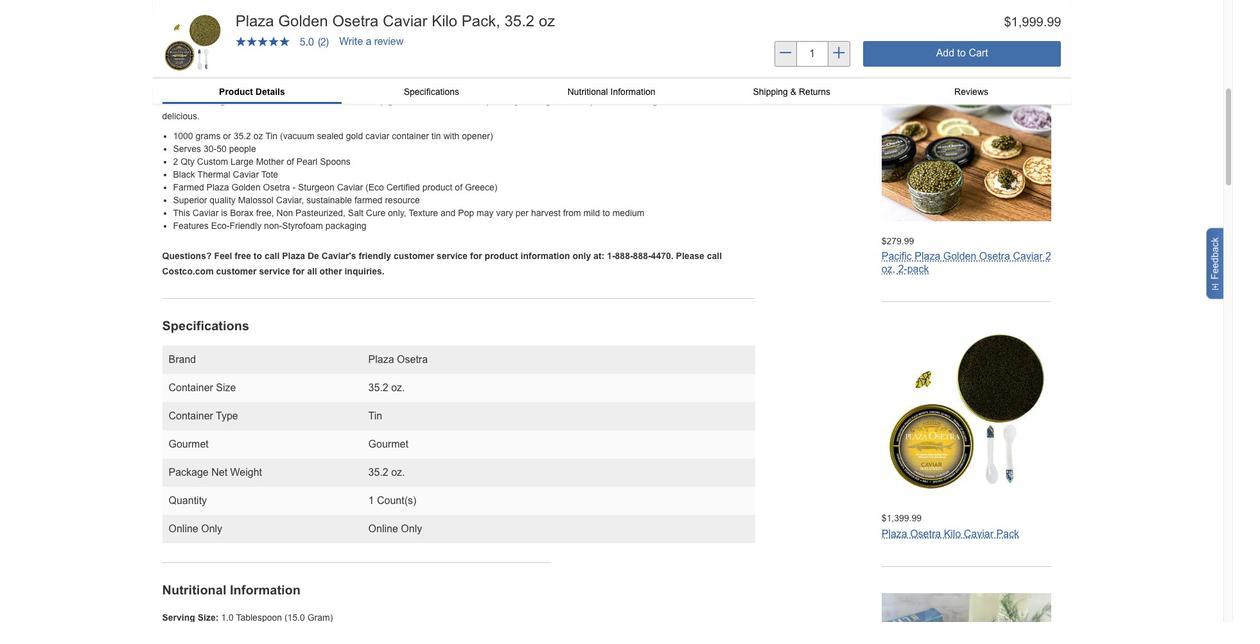 Task type: locate. For each thing, give the bounding box(es) containing it.
it
[[651, 80, 655, 91], [431, 96, 435, 106]]

questions?
[[162, 251, 212, 261]]

0 horizontal spatial online only
[[169, 524, 222, 535]]

osetra inside '1000 grams or 35.2 oz tin (vacuum sealed gold caviar container tin with opener) serves 30-50 people 2 qty custom large mother of pearl spoons black thermal caviar tote farmed plaza golden osetra - sturgeon caviar (eco certified product of greece) superior quality malossol caviar, sustainable farmed resource this caviar is borax free, non pasteurized, salt cure only, texture and pop may vary per harvest from mild to medium features eco-friendly non-styrofoam packaging'
[[263, 182, 290, 193]]

1 vertical spatial from
[[563, 208, 581, 218]]

0 vertical spatial from
[[735, 65, 753, 75]]

plaza golden osetra kilo is an event sized tin of caviar that will surely impress the most discerning guest at your party.  this golden tin is designed to serve 40 or more guests. perfect for weddings, large gatherings, and celebrations amongst foodie friends.  plaza golden osetra ranges in color from amber to gold, has a medium to large grain size and a unique nutty finish distinct to this grade of caviar. we have no doubt it will impress even the most discerning caviar enthusiast.  this caviar is our top grade and it is raised responsibly making this ultra-premium offering both sustainable and delicious.
[[162, 49, 755, 121]]

caviar
[[357, 49, 381, 60], [228, 96, 252, 106], [322, 96, 346, 106], [365, 131, 389, 141]]

customer
[[394, 251, 434, 261], [216, 266, 257, 277]]

event
[[287, 49, 309, 60]]

your
[[591, 49, 609, 60]]

1 horizontal spatial tin
[[431, 131, 441, 141]]

oz. up count(s)
[[391, 467, 405, 478]]

for down event
[[295, 65, 306, 75]]

osetra
[[332, 12, 379, 30], [219, 49, 246, 60], [644, 65, 671, 75], [263, 182, 290, 193], [979, 251, 1010, 262], [397, 354, 428, 365], [910, 529, 941, 540]]

1 vertical spatial product details
[[219, 86, 285, 97]]

golden inside '1000 grams or 35.2 oz tin (vacuum sealed gold caviar container tin with opener) serves 30-50 people 2 qty custom large mother of pearl spoons black thermal caviar tote farmed plaza golden osetra - sturgeon caviar (eco certified product of greece) superior quality malossol caviar, sustainable farmed resource this caviar is borax free, non pasteurized, salt cure only, texture and pop may vary per harvest from mild to medium features eco-friendly non-styrofoam packaging'
[[232, 182, 261, 193]]

sturgeon
[[298, 182, 334, 193]]

oz up people
[[254, 131, 263, 141]]

to up responsibly on the top left of page
[[485, 80, 493, 91]]

tin up mother
[[265, 131, 278, 141]]

to
[[747, 49, 755, 60], [190, 80, 198, 91], [281, 80, 289, 91], [485, 80, 493, 91], [602, 208, 610, 218], [254, 251, 262, 261]]

plaza inside '1000 grams or 35.2 oz tin (vacuum sealed gold caviar container tin with opener) serves 30-50 people 2 qty custom large mother of pearl spoons black thermal caviar tote farmed plaza golden osetra - sturgeon caviar (eco certified product of greece) superior quality malossol caviar, sustainable farmed resource this caviar is borax free, non pasteurized, salt cure only, texture and pop may vary per harvest from mild to medium features eco-friendly non-styrofoam packaging'
[[207, 182, 229, 193]]

0 horizontal spatial or
[[199, 65, 207, 75]]

1 horizontal spatial nutritional information
[[567, 86, 655, 97]]

0 horizontal spatial medium
[[247, 80, 279, 91]]

$279.99 pacific plaza golden osetra caviar 2 oz, 2-pack
[[882, 236, 1051, 275]]

and left pop at the left
[[441, 208, 456, 218]]

people
[[229, 144, 256, 154]]

tin
[[335, 49, 345, 60], [687, 49, 697, 60], [431, 131, 441, 141]]

gourmet up 1 count(s)
[[368, 439, 408, 450]]

or up the 50
[[223, 131, 231, 141]]

0 horizontal spatial specifications
[[162, 319, 249, 333]]

oz up foodie
[[539, 12, 555, 30]]

0 horizontal spatial service
[[259, 266, 290, 277]]

0 vertical spatial tin
[[265, 131, 278, 141]]

unique
[[380, 80, 407, 91]]

35.2 oz. down plaza osetra
[[368, 383, 405, 394]]

to inside '1000 grams or 35.2 oz tin (vacuum sealed gold caviar container tin with opener) serves 30-50 people 2 qty custom large mother of pearl spoons black thermal caviar tote farmed plaza golden osetra - sturgeon caviar (eco certified product of greece) superior quality malossol caviar, sustainable farmed resource this caviar is borax free, non pasteurized, salt cure only, texture and pop may vary per harvest from mild to medium features eco-friendly non-styrofoam packaging'
[[602, 208, 610, 218]]

and up our
[[355, 80, 370, 91]]

large left grain
[[291, 80, 311, 91]]

grade
[[511, 80, 534, 91], [388, 96, 411, 106]]

1000 grams or 35.2 oz tin (vacuum sealed gold caviar container tin with opener) serves 30-50 people 2 qty custom large mother of pearl spoons black thermal caviar tote farmed plaza golden osetra - sturgeon caviar (eco certified product of greece) superior quality malossol caviar, sustainable farmed resource this caviar is borax free, non pasteurized, salt cure only, texture and pop may vary per harvest from mild to medium features eco-friendly non-styrofoam packaging
[[173, 131, 644, 231]]

write a review
[[339, 36, 404, 47]]

online down 1 count(s)
[[368, 524, 398, 535]]

grain
[[314, 80, 334, 91]]

discerning up foodie
[[513, 49, 554, 60]]

0 vertical spatial product details
[[162, 20, 256, 34]]

more
[[210, 65, 230, 75]]

sustainable down "even" on the right top of page
[[680, 96, 726, 106]]

caviar down 'write a review'
[[357, 49, 381, 60]]

2 888- from the left
[[633, 251, 651, 261]]

0 horizontal spatial oz
[[254, 131, 263, 141]]

plaza inside plaza golden osetra kilo is an event sized tin of caviar that will surely impress the most discerning guest at your party.  this golden tin is designed to serve 40 or more guests. perfect for weddings, large gatherings, and celebrations amongst foodie friends.  plaza golden osetra ranges in color from amber to gold, has a medium to large grain size and a unique nutty finish distinct to this grade of caviar. we have no doubt it will impress even the most discerning caviar enthusiast.  this caviar is our top grade and it is raised responsibly making this ultra-premium offering both sustainable and delicious.
[[162, 49, 185, 60]]

package net weight
[[169, 467, 262, 478]]

0 horizontal spatial discerning
[[184, 96, 225, 106]]

product
[[162, 20, 211, 34], [219, 86, 253, 97]]

gourmet up package
[[169, 439, 209, 450]]

1 vertical spatial nutritional
[[162, 584, 226, 598]]

a up top
[[372, 80, 377, 91]]

$
[[1004, 15, 1011, 29]]

raised
[[447, 96, 471, 106]]

shipping & returns
[[753, 86, 830, 97]]

0 vertical spatial container
[[169, 383, 213, 394]]

styrofoam
[[282, 221, 323, 231]]

0 vertical spatial oz
[[539, 12, 555, 30]]

online only down quantity on the left bottom
[[169, 524, 222, 535]]

kilo up guests.
[[248, 49, 263, 60]]

None button
[[863, 41, 1061, 67]]

container down container size
[[169, 411, 213, 422]]

to inside questions? feel free to call plaza de caviar's friendly customer service for product information only at: 1-888-888-4470. please call costco.com customer service for all other inquiries.
[[254, 251, 262, 261]]

specifications
[[404, 86, 459, 97], [162, 319, 249, 333]]

product details up more
[[162, 20, 256, 34]]

plaza golden osetra caviar kilo pack, 35.2 oz image
[[162, 13, 223, 73]]

also
[[927, 38, 946, 49]]

0 vertical spatial customer
[[394, 251, 434, 261]]

of left the pearl
[[287, 157, 294, 167]]

0 vertical spatial nutritional
[[567, 86, 608, 97]]

product details down guests.
[[219, 86, 285, 97]]

1 horizontal spatial it
[[651, 80, 655, 91]]

2 only from the left
[[401, 524, 422, 535]]

medium
[[247, 80, 279, 91], [612, 208, 644, 218]]

0 vertical spatial product
[[162, 20, 211, 34]]

at
[[581, 49, 589, 60]]

impress
[[443, 49, 474, 60], [673, 80, 704, 91]]

it right doubt on the top
[[651, 80, 655, 91]]

and down surely
[[421, 65, 436, 75]]

1 horizontal spatial tin
[[368, 411, 382, 422]]

superior
[[173, 195, 207, 205]]

medium right mild
[[612, 208, 644, 218]]

from inside plaza golden osetra kilo is an event sized tin of caviar that will surely impress the most discerning guest at your party.  this golden tin is designed to serve 40 or more guests. perfect for weddings, large gatherings, and celebrations amongst foodie friends.  plaza golden osetra ranges in color from amber to gold, has a medium to large grain size and a unique nutty finish distinct to this grade of caviar. we have no doubt it will impress even the most discerning caviar enthusiast.  this caviar is our top grade and it is raised responsibly making this ultra-premium offering both sustainable and delicious.
[[735, 65, 753, 75]]

1
[[368, 496, 374, 507]]

1 horizontal spatial product
[[485, 251, 518, 261]]

sustainable up pasteurized,
[[306, 195, 352, 205]]

oz. for container size
[[391, 383, 405, 394]]

tin down write
[[335, 49, 345, 60]]

shipping
[[753, 86, 788, 97]]

caviar inside $1,399.99 plaza osetra kilo caviar pack
[[964, 529, 993, 540]]

1 horizontal spatial kilo
[[432, 12, 457, 30]]

plaza inside $1,399.99 plaza osetra kilo caviar pack
[[882, 529, 907, 540]]

0 horizontal spatial customer
[[216, 266, 257, 277]]

most up amongst
[[491, 49, 511, 60]]

1 horizontal spatial online only
[[368, 524, 422, 535]]

35.2 oz. for container size
[[368, 383, 405, 394]]

0 vertical spatial for
[[295, 65, 306, 75]]

or right 40
[[199, 65, 207, 75]]

product down "vary"
[[485, 251, 518, 261]]

1 horizontal spatial 2
[[1045, 251, 1051, 262]]

tin left with
[[431, 131, 441, 141]]

1 vertical spatial product
[[219, 86, 253, 97]]

1 horizontal spatial service
[[437, 251, 468, 261]]

1 vertical spatial oz.
[[391, 467, 405, 478]]

oz. down plaza osetra
[[391, 383, 405, 394]]

2 horizontal spatial kilo
[[944, 529, 961, 540]]

1 vertical spatial customer
[[216, 266, 257, 277]]

is down quality at the left
[[221, 208, 228, 218]]

0 horizontal spatial tin
[[335, 49, 345, 60]]

large
[[351, 65, 371, 75], [291, 80, 311, 91]]

1 35.2 oz. from the top
[[368, 383, 405, 394]]

0 vertical spatial sustainable
[[680, 96, 726, 106]]

of down write
[[347, 49, 355, 60]]

a right has
[[239, 80, 244, 91]]

1 horizontal spatial call
[[707, 251, 722, 261]]

write
[[339, 36, 363, 47]]

pack,
[[462, 12, 500, 30]]

golden
[[658, 49, 685, 60]]

and down color
[[728, 96, 743, 106]]

1 vertical spatial or
[[223, 131, 231, 141]]

0 vertical spatial oz.
[[391, 383, 405, 394]]

medium up the 'enthusiast.'
[[247, 80, 279, 91]]

online down quantity on the left bottom
[[169, 524, 198, 535]]

customer down free
[[216, 266, 257, 277]]

1 horizontal spatial information
[[610, 86, 655, 97]]

pack
[[907, 264, 929, 275]]

2 container from the top
[[169, 411, 213, 422]]

to right free
[[254, 251, 262, 261]]

0 horizontal spatial will
[[401, 49, 414, 60]]

for down may
[[470, 251, 482, 261]]

888-
[[615, 251, 633, 261], [633, 251, 651, 261]]

1 vertical spatial information
[[230, 584, 301, 598]]

0 horizontal spatial tin
[[265, 131, 278, 141]]

details
[[214, 20, 256, 34], [255, 86, 285, 97]]

1 vertical spatial oz
[[254, 131, 263, 141]]

this down amongst
[[495, 80, 509, 91]]

0 vertical spatial impress
[[443, 49, 474, 60]]

or inside '1000 grams or 35.2 oz tin (vacuum sealed gold caviar container tin with opener) serves 30-50 people 2 qty custom large mother of pearl spoons black thermal caviar tote farmed plaza golden osetra - sturgeon caviar (eco certified product of greece) superior quality malossol caviar, sustainable farmed resource this caviar is borax free, non pasteurized, salt cure only, texture and pop may vary per harvest from mild to medium features eco-friendly non-styrofoam packaging'
[[223, 131, 231, 141]]

nutritional
[[567, 86, 608, 97], [162, 584, 226, 598]]

at:
[[593, 251, 604, 261]]

888- right 'at:'
[[615, 251, 633, 261]]

0 horizontal spatial the
[[476, 49, 489, 60]]

1 888- from the left
[[615, 251, 633, 261]]

0 vertical spatial or
[[199, 65, 207, 75]]

0 horizontal spatial this
[[495, 80, 509, 91]]

888- right the 1-
[[633, 251, 651, 261]]

0 vertical spatial most
[[491, 49, 511, 60]]

plaza inside questions? feel free to call plaza de caviar's friendly customer service for product information only at: 1-888-888-4470. please call costco.com customer service for all other inquiries.
[[282, 251, 305, 261]]

details up guests.
[[214, 20, 256, 34]]

service down pop at the left
[[437, 251, 468, 261]]

will right that
[[401, 49, 414, 60]]

eco-
[[211, 221, 230, 231]]

call right please
[[707, 251, 722, 261]]

tote
[[261, 170, 278, 180]]

sealed
[[317, 131, 344, 141]]

0 horizontal spatial online
[[169, 524, 198, 535]]

1 container from the top
[[169, 383, 213, 394]]

plaza inside $279.99 pacific plaza golden osetra caviar 2 oz, 2-pack
[[915, 251, 940, 262]]

customer right friendly
[[394, 251, 434, 261]]

plaza golden osetra caviar kilo pack, 35.2 oz
[[235, 12, 555, 30]]

kilo inside $1,399.99 plaza osetra kilo caviar pack
[[944, 529, 961, 540]]

and down nutty
[[413, 96, 428, 106]]

golden up the 5.0
[[278, 12, 328, 30]]

osetra inside $279.99 pacific plaza golden osetra caviar 2 oz, 2-pack
[[979, 251, 1010, 262]]

product details
[[162, 20, 256, 34], [219, 86, 285, 97]]

non-
[[264, 221, 282, 231]]

sustainable inside plaza golden osetra kilo is an event sized tin of caviar that will surely impress the most discerning guest at your party.  this golden tin is designed to serve 40 or more guests. perfect for weddings, large gatherings, and celebrations amongst foodie friends.  plaza golden osetra ranges in color from amber to gold, has a medium to large grain size and a unique nutty finish distinct to this grade of caviar. we have no doubt it will impress even the most discerning caviar enthusiast.  this caviar is our top grade and it is raised responsibly making this ultra-premium offering both sustainable and delicious.
[[680, 96, 726, 106]]

1 horizontal spatial will
[[658, 80, 670, 91]]

returns
[[799, 86, 830, 97]]

1 horizontal spatial gourmet
[[368, 439, 408, 450]]

1 gourmet from the left
[[169, 439, 209, 450]]

only down quantity on the left bottom
[[201, 524, 222, 535]]

for left all
[[293, 266, 305, 277]]

0 horizontal spatial nutritional
[[162, 584, 226, 598]]

we
[[575, 80, 589, 91]]

0 horizontal spatial large
[[291, 80, 311, 91]]

kilo for golden
[[248, 49, 263, 60]]

both
[[660, 96, 678, 106]]

write a review button
[[339, 36, 404, 47]]

0 vertical spatial product
[[422, 182, 452, 193]]

0 vertical spatial this
[[495, 80, 509, 91]]

$1,399.99
[[882, 514, 922, 524]]

members also bought
[[882, 38, 980, 49]]

the up celebrations
[[476, 49, 489, 60]]

0 horizontal spatial call
[[265, 251, 280, 261]]

this down caviar.
[[553, 96, 567, 106]]

$1,399.99 plaza osetra kilo caviar pack
[[882, 514, 1019, 540]]

1 vertical spatial discerning
[[184, 96, 225, 106]]

1 vertical spatial tin
[[368, 411, 382, 422]]

a
[[366, 36, 371, 47], [239, 80, 244, 91], [372, 80, 377, 91]]

of
[[347, 49, 355, 60], [537, 80, 544, 91], [287, 157, 294, 167], [455, 182, 462, 193]]

call right free
[[265, 251, 280, 261]]

0 horizontal spatial it
[[431, 96, 435, 106]]

0 vertical spatial it
[[651, 80, 655, 91]]

perfect
[[264, 65, 293, 75]]

vary
[[496, 208, 513, 218]]

opener)
[[462, 131, 493, 141]]

to right mild
[[602, 208, 610, 218]]

discerning down gold,
[[184, 96, 225, 106]]

2 oz. from the top
[[391, 467, 405, 478]]

0 horizontal spatial sustainable
[[306, 195, 352, 205]]

from left mild
[[563, 208, 581, 218]]

1 vertical spatial service
[[259, 266, 290, 277]]

1 horizontal spatial large
[[351, 65, 371, 75]]

0 horizontal spatial nutritional information
[[162, 584, 301, 598]]

most down amber
[[162, 96, 182, 106]]

the
[[476, 49, 489, 60], [729, 80, 741, 91]]

1 vertical spatial 35.2 oz.
[[368, 467, 405, 478]]

1 horizontal spatial sustainable
[[680, 96, 726, 106]]

1 horizontal spatial product
[[219, 86, 253, 97]]

caviar
[[383, 12, 427, 30], [233, 170, 259, 180], [337, 182, 363, 193], [193, 208, 219, 218], [1013, 251, 1043, 262], [964, 529, 993, 540]]

1 vertical spatial 2
[[1045, 251, 1051, 262]]

0 vertical spatial nutritional information
[[567, 86, 655, 97]]

please
[[676, 251, 704, 261]]

this
[[173, 208, 190, 218]]

1 vertical spatial the
[[729, 80, 741, 91]]

grade up making in the top of the page
[[511, 80, 534, 91]]

product inside '1000 grams or 35.2 oz tin (vacuum sealed gold caviar container tin with opener) serves 30-50 people 2 qty custom large mother of pearl spoons black thermal caviar tote farmed plaza golden osetra - sturgeon caviar (eco certified product of greece) superior quality malossol caviar, sustainable farmed resource this caviar is borax free, non pasteurized, salt cure only, texture and pop may vary per harvest from mild to medium features eco-friendly non-styrofoam packaging'
[[422, 182, 452, 193]]

kilo inside plaza golden osetra kilo is an event sized tin of caviar that will surely impress the most discerning guest at your party.  this golden tin is designed to serve 40 or more guests. perfect for weddings, large gatherings, and celebrations amongst foodie friends.  plaza golden osetra ranges in color from amber to gold, has a medium to large grain size and a unique nutty finish distinct to this grade of caviar. we have no doubt it will impress even the most discerning caviar enthusiast.  this caviar is our top grade and it is raised responsibly making this ultra-premium offering both sustainable and delicious.
[[248, 49, 263, 60]]

1 vertical spatial medium
[[612, 208, 644, 218]]

large
[[231, 157, 254, 167]]

the right "even" on the right top of page
[[729, 80, 741, 91]]

sustainable
[[680, 96, 726, 106], [306, 195, 352, 205]]

or inside plaza golden osetra kilo is an event sized tin of caviar that will surely impress the most discerning guest at your party.  this golden tin is designed to serve 40 or more guests. perfect for weddings, large gatherings, and celebrations amongst foodie friends.  plaza golden osetra ranges in color from amber to gold, has a medium to large grain size and a unique nutty finish distinct to this grade of caviar. we have no doubt it will impress even the most discerning caviar enthusiast.  this caviar is our top grade and it is raised responsibly making this ultra-premium offering both sustainable and delicious.
[[199, 65, 207, 75]]

tin
[[265, 131, 278, 141], [368, 411, 382, 422]]

container down brand
[[169, 383, 213, 394]]

a right write
[[366, 36, 371, 47]]

for inside plaza golden osetra kilo is an event sized tin of caviar that will surely impress the most discerning guest at your party.  this golden tin is designed to serve 40 or more guests. perfect for weddings, large gatherings, and celebrations amongst foodie friends.  plaza golden osetra ranges in color from amber to gold, has a medium to large grain size and a unique nutty finish distinct to this grade of caviar. we have no doubt it will impress even the most discerning caviar enthusiast.  this caviar is our top grade and it is raised responsibly making this ultra-premium offering both sustainable and delicious.
[[295, 65, 306, 75]]

large up size
[[351, 65, 371, 75]]

2 inside '1000 grams or 35.2 oz tin (vacuum sealed gold caviar container tin with opener) serves 30-50 people 2 qty custom large mother of pearl spoons black thermal caviar tote farmed plaza golden osetra - sturgeon caviar (eco certified product of greece) superior quality malossol caviar, sustainable farmed resource this caviar is borax free, non pasteurized, salt cure only, texture and pop may vary per harvest from mild to medium features eco-friendly non-styrofoam packaging'
[[173, 157, 178, 167]]

1 horizontal spatial or
[[223, 131, 231, 141]]

0 vertical spatial medium
[[247, 80, 279, 91]]

plaza golden osetra 2 oz caviar gift set image
[[882, 594, 1052, 623]]

no
[[613, 80, 623, 91]]

grade down unique
[[388, 96, 411, 106]]

1 oz. from the top
[[391, 383, 405, 394]]

or
[[199, 65, 207, 75], [223, 131, 231, 141]]

kilo left pack,
[[432, 12, 457, 30]]

None telephone field
[[797, 41, 828, 67]]

1 vertical spatial for
[[470, 251, 482, 261]]

for
[[295, 65, 306, 75], [470, 251, 482, 261], [293, 266, 305, 277]]

tin up ranges at the top right of page
[[687, 49, 697, 60]]

1 vertical spatial kilo
[[248, 49, 263, 60]]

details down "perfect"
[[255, 86, 285, 97]]

(2)
[[318, 36, 329, 47]]

1 horizontal spatial only
[[401, 524, 422, 535]]

celebrations
[[438, 65, 487, 75]]

will up both on the top right
[[658, 80, 670, 91]]

product up 40
[[162, 20, 211, 34]]

35.2 oz. up 1 count(s)
[[368, 467, 405, 478]]

1 horizontal spatial this
[[553, 96, 567, 106]]

35.2 up people
[[234, 131, 251, 141]]

0 horizontal spatial information
[[230, 584, 301, 598]]

caviar right gold on the top left of the page
[[365, 131, 389, 141]]

0 vertical spatial large
[[351, 65, 371, 75]]

1 vertical spatial this
[[553, 96, 567, 106]]

inquiries.
[[345, 266, 385, 277]]

of left greece)
[[455, 182, 462, 193]]

bought
[[949, 38, 980, 49]]

0 vertical spatial information
[[610, 86, 655, 97]]

serves
[[173, 144, 201, 154]]

tin down plaza osetra
[[368, 411, 382, 422]]

impress down ranges at the top right of page
[[673, 80, 704, 91]]

service left all
[[259, 266, 290, 277]]

35.2 right pack,
[[504, 12, 534, 30]]

cure
[[366, 208, 385, 218]]

amber
[[162, 80, 188, 91]]

35.2 down plaza osetra
[[368, 383, 388, 394]]

to down "perfect"
[[281, 80, 289, 91]]

1 vertical spatial sustainable
[[306, 195, 352, 205]]

35.2 oz.
[[368, 383, 405, 394], [368, 467, 405, 478]]

oz.
[[391, 383, 405, 394], [391, 467, 405, 478]]

2 35.2 oz. from the top
[[368, 467, 405, 478]]

1 vertical spatial it
[[431, 96, 435, 106]]

1 vertical spatial product
[[485, 251, 518, 261]]

ultra-
[[570, 96, 590, 106]]

product up texture
[[422, 182, 452, 193]]

golden up malossol
[[232, 182, 261, 193]]

1-
[[607, 251, 615, 261]]

impress up celebrations
[[443, 49, 474, 60]]

from right color
[[735, 65, 753, 75]]

plaza
[[235, 12, 274, 30], [162, 49, 185, 60], [207, 182, 229, 193], [282, 251, 305, 261], [915, 251, 940, 262], [368, 354, 394, 365], [882, 529, 907, 540]]

golden right pacific
[[943, 251, 976, 262]]

product down guests.
[[219, 86, 253, 97]]

2 online only from the left
[[368, 524, 422, 535]]

caviar down has
[[228, 96, 252, 106]]

tin inside '1000 grams or 35.2 oz tin (vacuum sealed gold caviar container tin with opener) serves 30-50 people 2 qty custom large mother of pearl spoons black thermal caviar tote farmed plaza golden osetra - sturgeon caviar (eco certified product of greece) superior quality malossol caviar, sustainable farmed resource this caviar is borax free, non pasteurized, salt cure only, texture and pop may vary per harvest from mild to medium features eco-friendly non-styrofoam packaging'
[[265, 131, 278, 141]]

1 horizontal spatial grade
[[511, 80, 534, 91]]

to down 40
[[190, 80, 198, 91]]



Task type: vqa. For each thing, say whether or not it's contained in the screenshot.
the at
yes



Task type: describe. For each thing, give the bounding box(es) containing it.
(eco
[[365, 182, 384, 193]]

2 horizontal spatial tin
[[687, 49, 697, 60]]

making
[[522, 96, 551, 106]]

2-
[[898, 264, 907, 275]]

is left our
[[348, 96, 355, 106]]

designed
[[708, 49, 745, 60]]

enthusiast.
[[254, 96, 298, 106]]

1 vertical spatial details
[[255, 86, 285, 97]]

that
[[384, 49, 399, 60]]

golden up 40
[[187, 49, 216, 60]]

all
[[307, 266, 317, 277]]

salt
[[348, 208, 363, 218]]

pasteurized,
[[295, 208, 345, 218]]

responsibly
[[474, 96, 519, 106]]

1 online from the left
[[169, 524, 198, 535]]

thermal
[[197, 170, 230, 180]]

color
[[713, 65, 732, 75]]

resource
[[385, 195, 420, 205]]

certified
[[386, 182, 420, 193]]

have
[[591, 80, 611, 91]]

1 vertical spatial impress
[[673, 80, 704, 91]]

review
[[374, 36, 404, 47]]

free,
[[256, 208, 274, 218]]

1 vertical spatial will
[[658, 80, 670, 91]]

30-
[[204, 144, 217, 154]]

is down finish
[[438, 96, 444, 106]]

1 horizontal spatial oz
[[539, 12, 555, 30]]

0 horizontal spatial most
[[162, 96, 182, 106]]

oz inside '1000 grams or 35.2 oz tin (vacuum sealed gold caviar container tin with opener) serves 30-50 people 2 qty custom large mother of pearl spoons black thermal caviar tote farmed plaza golden osetra - sturgeon caviar (eco certified product of greece) superior quality malossol caviar, sustainable farmed resource this caviar is borax free, non pasteurized, salt cure only, texture and pop may vary per harvest from mild to medium features eco-friendly non-styrofoam packaging'
[[254, 131, 263, 141]]

product details link
[[162, 84, 342, 102]]

product inside questions? feel free to call plaza de caviar's friendly customer service for product information only at: 1-888-888-4470. please call costco.com customer service for all other inquiries.
[[485, 251, 518, 261]]

may
[[477, 208, 494, 218]]

tin inside '1000 grams or 35.2 oz tin (vacuum sealed gold caviar container tin with opener) serves 30-50 people 2 qty custom large mother of pearl spoons black thermal caviar tote farmed plaza golden osetra - sturgeon caviar (eco certified product of greece) superior quality malossol caviar, sustainable farmed resource this caviar is borax free, non pasteurized, salt cure only, texture and pop may vary per harvest from mild to medium features eco-friendly non-styrofoam packaging'
[[431, 131, 441, 141]]

party.
[[611, 49, 633, 60]]

brand
[[169, 354, 196, 365]]

0 horizontal spatial product
[[162, 20, 211, 34]]

35.2 oz. for package net weight
[[368, 467, 405, 478]]

custom
[[197, 157, 228, 167]]

is left an in the left of the page
[[266, 49, 272, 60]]

oz. for package net weight
[[391, 467, 405, 478]]

gatherings,
[[374, 65, 418, 75]]

1 horizontal spatial customer
[[394, 251, 434, 261]]

size
[[336, 80, 352, 91]]

members
[[882, 38, 924, 49]]

2 gourmet from the left
[[368, 439, 408, 450]]

1 vertical spatial grade
[[388, 96, 411, 106]]

1 vertical spatial nutritional information
[[162, 584, 301, 598]]

reviews link
[[882, 84, 1061, 99]]

guests.
[[233, 65, 262, 75]]

2 inside $279.99 pacific plaza golden osetra caviar 2 oz, 2-pack
[[1045, 251, 1051, 262]]

serve
[[162, 65, 184, 75]]

golden down party.
[[612, 65, 641, 75]]

1 call from the left
[[265, 251, 280, 261]]

package
[[169, 467, 209, 478]]

medium inside '1000 grams or 35.2 oz tin (vacuum sealed gold caviar container tin with opener) serves 30-50 people 2 qty custom large mother of pearl spoons black thermal caviar tote farmed plaza golden osetra - sturgeon caviar (eco certified product of greece) superior quality malossol caviar, sustainable farmed resource this caviar is borax free, non pasteurized, salt cure only, texture and pop may vary per harvest from mild to medium features eco-friendly non-styrofoam packaging'
[[612, 208, 644, 218]]

plaza osetra kilo caviar pack image
[[882, 329, 1052, 499]]

non
[[277, 208, 293, 218]]

osetra inside $1,399.99 plaza osetra kilo caviar pack
[[910, 529, 941, 540]]

free
[[235, 251, 251, 261]]

net
[[211, 467, 227, 478]]

questions? feel free to call plaza de caviar's friendly customer service for product information only at: 1-888-888-4470. please call costco.com customer service for all other inquiries.
[[162, 251, 722, 277]]

nutritional information link
[[521, 84, 702, 99]]

doubt
[[626, 80, 648, 91]]

container size
[[169, 383, 236, 394]]

2 horizontal spatial a
[[372, 80, 377, 91]]

even
[[707, 80, 726, 91]]

type
[[216, 411, 238, 422]]

de
[[308, 251, 319, 261]]

is up in in the right top of the page
[[699, 49, 706, 60]]

1 horizontal spatial the
[[729, 80, 741, 91]]

caviar inside $279.99 pacific plaza golden osetra caviar 2 oz, 2-pack
[[1013, 251, 1043, 262]]

sustainable inside '1000 grams or 35.2 oz tin (vacuum sealed gold caviar container tin with opener) serves 30-50 people 2 qty custom large mother of pearl spoons black thermal caviar tote farmed plaza golden osetra - sturgeon caviar (eco certified product of greece) superior quality malossol caviar, sustainable farmed resource this caviar is borax free, non pasteurized, salt cure only, texture and pop may vary per harvest from mild to medium features eco-friendly non-styrofoam packaging'
[[306, 195, 352, 205]]

features
[[173, 221, 209, 231]]

feedback
[[1209, 238, 1220, 280]]

2 online from the left
[[368, 524, 398, 535]]

our
[[357, 96, 370, 106]]

quality
[[210, 195, 236, 205]]

shipping & returns link
[[702, 84, 882, 99]]

container for container size
[[169, 383, 213, 394]]

1 horizontal spatial most
[[491, 49, 511, 60]]

caviar,
[[276, 195, 304, 205]]

weddings,
[[308, 65, 349, 75]]

in
[[703, 65, 710, 75]]

caviar inside '1000 grams or 35.2 oz tin (vacuum sealed gold caviar container tin with opener) serves 30-50 people 2 qty custom large mother of pearl spoons black thermal caviar tote farmed plaza golden osetra - sturgeon caviar (eco certified product of greece) superior quality malossol caviar, sustainable farmed resource this caviar is borax free, non pasteurized, salt cure only, texture and pop may vary per harvest from mild to medium features eco-friendly non-styrofoam packaging'
[[365, 131, 389, 141]]

pacific
[[882, 251, 912, 262]]

0 vertical spatial discerning
[[513, 49, 554, 60]]

offering
[[628, 96, 658, 106]]

1 horizontal spatial specifications
[[404, 86, 459, 97]]

of down foodie
[[537, 80, 544, 91]]

plaza osetra kilo caviar pack link
[[882, 529, 1019, 540]]

mild
[[583, 208, 600, 218]]

and inside '1000 grams or 35.2 oz tin (vacuum sealed gold caviar container tin with opener) serves 30-50 people 2 qty custom large mother of pearl spoons black thermal caviar tote farmed plaza golden osetra - sturgeon caviar (eco certified product of greece) superior quality malossol caviar, sustainable farmed resource this caviar is borax free, non pasteurized, salt cure only, texture and pop may vary per harvest from mild to medium features eco-friendly non-styrofoam packaging'
[[441, 208, 456, 218]]

0 horizontal spatial a
[[239, 80, 244, 91]]

count(s)
[[377, 496, 416, 507]]

caviar down size
[[322, 96, 346, 106]]

1 vertical spatial specifications
[[162, 319, 249, 333]]

pack
[[996, 529, 1019, 540]]

pearl
[[296, 157, 317, 167]]

1000
[[173, 131, 193, 141]]

friendly
[[230, 221, 262, 231]]

1 vertical spatial large
[[291, 80, 311, 91]]

1 only from the left
[[201, 524, 222, 535]]

information inside "link"
[[610, 86, 655, 97]]

pacific plaza golden osetra caviar 2 oz, 2-pack image
[[882, 51, 1052, 221]]

is inside '1000 grams or 35.2 oz tin (vacuum sealed gold caviar container tin with opener) serves 30-50 people 2 qty custom large mother of pearl spoons black thermal caviar tote farmed plaza golden osetra - sturgeon caviar (eco certified product of greece) superior quality malossol caviar, sustainable farmed resource this caviar is borax free, non pasteurized, salt cure only, texture and pop may vary per harvest from mild to medium features eco-friendly non-styrofoam packaging'
[[221, 208, 228, 218]]

0 vertical spatial service
[[437, 251, 468, 261]]

35.2 inside '1000 grams or 35.2 oz tin (vacuum sealed gold caviar container tin with opener) serves 30-50 people 2 qty custom large mother of pearl spoons black thermal caviar tote farmed plaza golden osetra - sturgeon caviar (eco certified product of greece) superior quality malossol caviar, sustainable farmed resource this caviar is borax free, non pasteurized, salt cure only, texture and pop may vary per harvest from mild to medium features eco-friendly non-styrofoam packaging'
[[234, 131, 251, 141]]

2 vertical spatial for
[[293, 266, 305, 277]]

&
[[790, 86, 796, 97]]

from inside '1000 grams or 35.2 oz tin (vacuum sealed gold caviar container tin with opener) serves 30-50 people 2 qty custom large mother of pearl spoons black thermal caviar tote farmed plaza golden osetra - sturgeon caviar (eco certified product of greece) superior quality malossol caviar, sustainable farmed resource this caviar is borax free, non pasteurized, salt cure only, texture and pop may vary per harvest from mild to medium features eco-friendly non-styrofoam packaging'
[[563, 208, 581, 218]]

40
[[187, 65, 197, 75]]

top
[[373, 96, 385, 106]]

to right designed
[[747, 49, 755, 60]]

borax
[[230, 208, 254, 218]]

0 horizontal spatial impress
[[443, 49, 474, 60]]

1 horizontal spatial a
[[366, 36, 371, 47]]

distinct
[[455, 80, 483, 91]]

0 vertical spatial details
[[214, 20, 256, 34]]

(vacuum
[[280, 131, 315, 141]]

container for container type
[[169, 411, 213, 422]]

nutritional information inside nutritional information "link"
[[567, 86, 655, 97]]

$279.99
[[882, 236, 914, 246]]

ranges
[[673, 65, 701, 75]]

foodie
[[526, 65, 550, 75]]

kilo for plaza
[[944, 529, 961, 540]]

golden inside $279.99 pacific plaza golden osetra caviar 2 oz, 2-pack
[[943, 251, 976, 262]]

feedback link
[[1206, 228, 1229, 300]]

1,999.99
[[1011, 15, 1061, 29]]

sized
[[312, 49, 333, 60]]

container type
[[169, 411, 238, 422]]

2 call from the left
[[707, 251, 722, 261]]

caviar.
[[547, 80, 573, 91]]

1 online only from the left
[[169, 524, 222, 535]]

gold
[[346, 131, 363, 141]]

35.2 up 1
[[368, 467, 388, 478]]

reviews
[[954, 86, 988, 97]]

0 vertical spatial grade
[[511, 80, 534, 91]]

nutritional inside "link"
[[567, 86, 608, 97]]

size
[[216, 383, 236, 394]]

container
[[392, 131, 429, 141]]

medium inside plaza golden osetra kilo is an event sized tin of caviar that will surely impress the most discerning guest at your party.  this golden tin is designed to serve 40 or more guests. perfect for weddings, large gatherings, and celebrations amongst foodie friends.  plaza golden osetra ranges in color from amber to gold, has a medium to large grain size and a unique nutty finish distinct to this grade of caviar. we have no doubt it will impress even the most discerning caviar enthusiast.  this caviar is our top grade and it is raised responsibly making this ultra-premium offering both sustainable and delicious.
[[247, 80, 279, 91]]

0 vertical spatial the
[[476, 49, 489, 60]]

grams
[[196, 131, 221, 141]]

guest
[[557, 49, 579, 60]]



